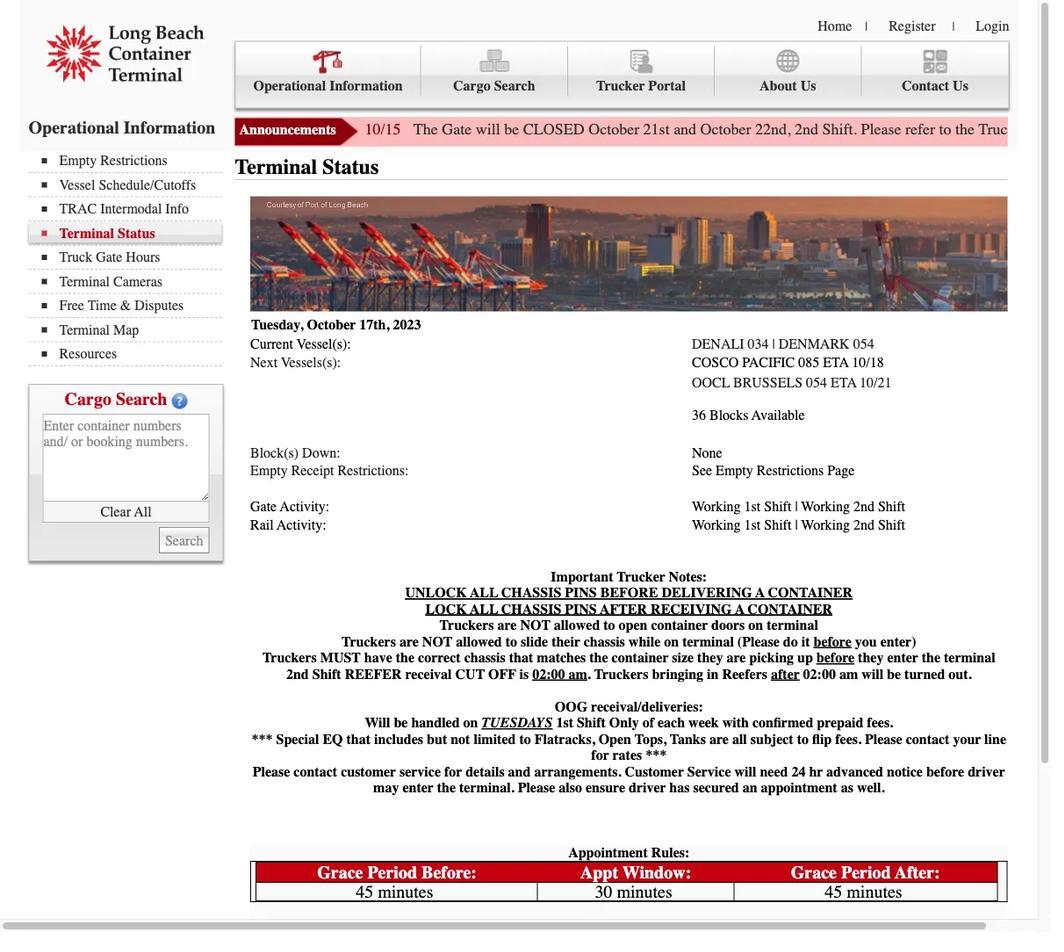 Task type: describe. For each thing, give the bounding box(es) containing it.
out.​
[[949, 666, 972, 682]]

0 horizontal spatial truckers
[[263, 650, 317, 666]]

before
[[601, 585, 659, 601]]

2 all from the top
[[470, 601, 498, 617]]

denmark
[[779, 336, 850, 352]]

menu bar containing operational information
[[235, 41, 1010, 109]]

cargo search link
[[422, 46, 568, 96]]

appt
[[581, 862, 619, 883]]

appointment rules:
[[569, 845, 690, 861]]

ensure
[[586, 780, 626, 796]]

​grace period after:
[[792, 862, 941, 883]]

0 horizontal spatial chassis
[[465, 650, 506, 666]]

ve
[[281, 354, 296, 370]]

0 horizontal spatial contact
[[294, 764, 338, 780]]

open
[[619, 617, 648, 634]]

1st inside the oog rec​eival/deliveries: will be handled on tuesdays 1st shift only of each week with confirmed prepaid fees. *** special eq that includes but not limited to flatracks, open tops, tanks are all subject to flip fees. please contact your line for rates *** please contact customer service for details and arrangements. customer service will need 24 hr advanced notice before driver may enter the terminal.  please also ensure driver has secured an appointment as well.
[[557, 715, 574, 731]]

1 vertical spatial restrictions
[[757, 463, 824, 479]]

2023
[[393, 317, 421, 333]]

available
[[752, 407, 805, 424]]

the
[[414, 120, 438, 138]]

working down working 1st​​​ shift | working 2nd shift in the bottom right of the page
[[802, 517, 851, 533]]

| down working 1st​​​ shift | working 2nd shift in the bottom right of the page
[[796, 517, 798, 533]]

see empty restrictions page​
[[692, 463, 855, 479]]

week
[[689, 715, 719, 731]]

status inside empty restrictions vessel schedule/cutoffs trac intermodal info terminal status truck gate hours terminal cameras free time & disputes terminal map resources
[[118, 225, 155, 241]]

each
[[658, 715, 686, 731]]

1 horizontal spatial a
[[756, 585, 765, 601]]

be inside the oog rec​eival/deliveries: will be handled on tuesdays 1st shift only of each week with confirmed prepaid fees. *** special eq that includes but not limited to flatracks, open tops, tanks are all subject to flip fees. please contact your line for rates *** please contact customer service for details and arrangements. customer service will need 24 hr advanced notice before driver may enter the terminal.  please also ensure driver has secured an appointment as well.
[[394, 715, 408, 731]]

0 horizontal spatial allowed
[[456, 634, 502, 650]]

0 vertical spatial trucker
[[597, 78, 645, 94]]

the right refer
[[956, 120, 975, 138]]

operational information link
[[236, 46, 422, 96]]

current vessel(s):
[[250, 336, 351, 352]]

clear all button
[[43, 502, 210, 523]]

as
[[842, 780, 854, 796]]

1 chassis from the top
[[502, 585, 562, 601]]

about
[[760, 78, 798, 94]]

matches
[[537, 650, 586, 666]]

10/21
[[860, 375, 892, 391]]

1 horizontal spatial driver
[[969, 764, 1006, 780]]

none
[[692, 445, 723, 461]]

be inside the important trucker notes: unlock all chassis pins before delivering a container lock all chassis pins after receiving a container truckers are not allowed to open container doors on terminal truckers are not allowed to slide their chassis while on terminal (please do it before you enter) truckers must have the correct chassis that matches the container size they are picking up before they enter the terminal 2nd shift reefer receival cut off​ is 02:00 am . ​truckers bringing in reefers after 02:00 am will be turned out.​
[[888, 666, 902, 682]]

tuesday, october 17th, 2023
[[251, 317, 421, 333]]

terminal down 'trac'
[[59, 225, 114, 241]]

limited
[[474, 731, 516, 747]]

register link
[[889, 18, 936, 34]]

information inside operational information "link"
[[330, 78, 403, 94]]

1 horizontal spatial ***
[[646, 747, 667, 764]]

​grace for ​grace period after:
[[792, 862, 837, 883]]

0 horizontal spatial fees.
[[836, 731, 862, 747]]

after
[[772, 666, 800, 682]]

els(s):
[[307, 354, 341, 370]]

are inside the oog rec​eival/deliveries: will be handled on tuesdays 1st shift only of each week with confirmed prepaid fees. *** special eq that includes but not limited to flatracks, open tops, tanks are all subject to flip fees. please contact your line for rates *** please contact customer service for details and arrangements. customer service will need 24 hr advanced notice before driver may enter the terminal.  please also ensure driver has secured an appointment as well.
[[710, 731, 729, 747]]

1 vertical spatial operational information
[[29, 117, 216, 138]]

(please
[[738, 634, 780, 650]]

1 vertical spatial cargo
[[65, 389, 112, 410]]

notice
[[888, 764, 923, 780]]

before right up
[[817, 650, 855, 666]]

container up do
[[748, 601, 833, 617]]

down:
[[302, 445, 341, 461]]

2 pins from the top
[[565, 601, 597, 617]]

oocl
[[692, 375, 730, 391]]

| right home link
[[866, 19, 868, 33]]

please left refer
[[862, 120, 902, 138]]

n ext ve ss els(s):
[[250, 354, 341, 370]]

after
[[600, 601, 648, 617]]

0 horizontal spatial driver
[[629, 780, 667, 796]]

1 am from the left
[[569, 666, 588, 682]]

36 blocks available
[[692, 407, 805, 424]]

to right refer
[[940, 120, 952, 138]]

block(s)
[[250, 445, 299, 461]]

36
[[692, 407, 707, 424]]

restrictions:​
[[338, 463, 409, 479]]

0 horizontal spatial cargo search
[[65, 389, 167, 410]]

1 minutes from the left
[[378, 882, 434, 902]]

advanced
[[827, 764, 884, 780]]

the right their
[[590, 650, 609, 666]]

the left out.​
[[922, 650, 941, 666]]

includes
[[374, 731, 424, 747]]

clear all
[[101, 504, 152, 520]]

vessel schedule/cutoffs link
[[42, 177, 222, 193]]

please up notice
[[866, 731, 903, 747]]

| up the working 1st shift | working 2nd shift at the bottom right of page
[[796, 499, 798, 515]]

hours
[[126, 249, 160, 265]]

30
[[595, 882, 613, 902]]

vessel(s):
[[297, 336, 351, 352]]

shift inside the oog rec​eival/deliveries: will be handled on tuesdays 1st shift only of each week with confirmed prepaid fees. *** special eq that includes but not limited to flatracks, open tops, tanks are all subject to flip fees. please contact your line for rates *** please contact customer service for details and arrangements. customer service will need 24 hr advanced notice before driver may enter the terminal.  please also ensure driver has secured an appointment as well.
[[577, 715, 606, 731]]

tuesday,
[[251, 317, 304, 333]]

eq
[[323, 731, 343, 747]]

current
[[250, 336, 293, 352]]

announcements
[[239, 122, 336, 138]]

appointment
[[761, 780, 838, 796]]

home link
[[818, 18, 853, 34]]

notes:
[[669, 569, 708, 585]]

em
[[250, 463, 270, 479]]

will inside the oog rec​eival/deliveries: will be handled on tuesdays 1st shift only of each week with confirmed prepaid fees. *** special eq that includes but not limited to flatracks, open tops, tanks are all subject to flip fees. please contact your line for rates *** please contact customer service for details and arrangements. customer service will need 24 hr advanced notice before driver may enter the terminal.  please also ensure driver has secured an appointment as well.
[[735, 764, 757, 780]]

have
[[364, 650, 393, 666]]

cut
[[456, 666, 485, 682]]

terminal down "announcements"
[[235, 155, 317, 179]]

enter inside the important trucker notes: unlock all chassis pins before delivering a container lock all chassis pins after receiving a container truckers are not allowed to open container doors on terminal truckers are not allowed to slide their chassis while on terminal (please do it before you enter) truckers must have the correct chassis that matches the container size they are picking up before they enter the terminal 2nd shift reefer receival cut off​ is 02:00 am . ​truckers bringing in reefers after 02:00 am will be turned out.​
[[888, 650, 919, 666]]

are right "in"
[[727, 650, 746, 666]]

see
[[692, 463, 713, 479]]

login link
[[977, 18, 1010, 34]]

need
[[760, 764, 789, 780]]

trucker portal link
[[568, 46, 715, 96]]

all
[[733, 731, 748, 747]]

1 vertical spatial operational
[[29, 117, 119, 138]]

activity: for ​rail activity:
[[277, 517, 327, 533]]

about us link
[[715, 46, 862, 96]]

1 horizontal spatial for
[[592, 747, 609, 764]]

1 horizontal spatial truckers
[[342, 634, 396, 650]]

2 horizontal spatial truckers
[[440, 617, 494, 634]]

denali 034 | denmark 054
[[692, 336, 875, 352]]

2 horizontal spatial october
[[701, 120, 752, 138]]

tops,
[[635, 731, 667, 747]]

important
[[551, 569, 614, 585]]

enter inside the oog rec​eival/deliveries: will be handled on tuesdays 1st shift only of each week with confirmed prepaid fees. *** special eq that includes but not limited to flatracks, open tops, tanks are all subject to flip fees. please contact your line for rates *** please contact customer service for details and arrangements. customer service will need 24 hr advanced notice before driver may enter the terminal.  please also ensure driver has secured an appointment as well.
[[403, 780, 434, 796]]

1 horizontal spatial 1st
[[745, 517, 761, 533]]

2 chassis from the top
[[502, 601, 562, 617]]

doors
[[712, 617, 745, 634]]

gate inside empty restrictions vessel schedule/cutoffs trac intermodal info terminal status truck gate hours terminal cameras free time & disputes terminal map resources
[[96, 249, 122, 265]]

0 horizontal spatial not
[[423, 634, 453, 650]]

1 vertical spatial container
[[612, 650, 669, 666]]

empty inside empty restrictions vessel schedule/cutoffs trac intermodal info terminal status truck gate hours terminal cameras free time & disputes terminal map resources
[[59, 152, 97, 169]]

2 minutes from the left
[[617, 882, 673, 902]]

0 vertical spatial be
[[505, 120, 519, 138]]

cosco pacific 085 eta 10/18
[[692, 354, 885, 370]]

1 45 from the left
[[356, 882, 374, 902]]

will
[[365, 715, 391, 731]]

free
[[59, 297, 84, 314]]

please down special in the left of the page
[[253, 764, 290, 780]]

2 horizontal spatial terminal
[[945, 650, 996, 666]]

but
[[427, 731, 447, 747]]

22nd,
[[756, 120, 791, 138]]

intermodal
[[100, 201, 162, 217]]

also
[[559, 780, 583, 796]]

0 horizontal spatial a
[[736, 601, 745, 617]]

their
[[552, 634, 581, 650]]

to left flip
[[798, 731, 809, 747]]

clear
[[101, 504, 131, 520]]

| right 034
[[773, 336, 776, 352]]

0 horizontal spatial for
[[445, 764, 462, 780]]

disputes
[[135, 297, 184, 314]]

to left "open"
[[604, 617, 616, 634]]

0 horizontal spatial will
[[476, 120, 501, 138]]

terminal up resources
[[59, 322, 110, 338]]

eta for 10/21
[[831, 375, 857, 391]]

1 pins from the top
[[565, 585, 597, 601]]

1 vertical spatial empty
[[716, 463, 754, 479]]

1 horizontal spatial and
[[674, 120, 697, 138]]

flatracks,
[[535, 731, 595, 747]]

1 all from the top
[[470, 585, 498, 601]]

30 minutes
[[595, 882, 673, 902]]

1 02:00 from the left
[[533, 666, 565, 682]]

free time & disputes link
[[42, 297, 222, 314]]

trucker portal
[[597, 78, 686, 94]]



Task type: locate. For each thing, give the bounding box(es) containing it.
shift inside the important trucker notes: unlock all chassis pins before delivering a container lock all chassis pins after receiving a container truckers are not allowed to open container doors on terminal truckers are not allowed to slide their chassis while on terminal (please do it before you enter) truckers must have the correct chassis that matches the container size they are picking up before they enter the terminal 2nd shift reefer receival cut off​ is 02:00 am . ​truckers bringing in reefers after 02:00 am will be turned out.​
[[313, 666, 342, 682]]

10/18
[[853, 354, 885, 370]]

1 vertical spatial status
[[118, 225, 155, 241]]

: down terminal.
[[471, 862, 477, 883]]

period for after:
[[842, 862, 892, 883]]

your
[[954, 731, 982, 747]]

delivering
[[662, 585, 753, 601]]

for
[[592, 747, 609, 764], [445, 764, 462, 780]]

activity: down gate activity:
[[277, 517, 327, 533]]

terminal status
[[235, 155, 379, 179]]

are left slide
[[498, 617, 517, 634]]

cameras
[[113, 273, 163, 290]]

rules:
[[652, 845, 690, 861]]

24
[[792, 764, 806, 780]]

period left before
[[368, 862, 417, 883]]

the left terminal.
[[437, 780, 456, 796]]

well.
[[858, 780, 885, 796]]

45 left after:
[[825, 882, 843, 902]]

bringing
[[652, 666, 704, 682]]

1 horizontal spatial search
[[494, 78, 536, 94]]

0 horizontal spatial on
[[464, 715, 478, 731]]

contact down eq
[[294, 764, 338, 780]]

truckers up the reefer
[[342, 634, 396, 650]]

eta
[[824, 354, 849, 370], [831, 375, 857, 391]]

truck right refer
[[979, 120, 1016, 138]]

1 period from the left
[[368, 862, 417, 883]]

:
[[471, 862, 477, 883], [686, 862, 692, 883]]

that inside the oog rec​eival/deliveries: will be handled on tuesdays 1st shift only of each week with confirmed prepaid fees. *** special eq that includes but not limited to flatracks, open tops, tanks are all subject to flip fees. please contact your line for rates *** please contact customer service for details and arrangements. customer service will need 24 hr advanced notice before driver may enter the terminal.  please also ensure driver has secured an appointment as well.
[[347, 731, 371, 747]]

0 vertical spatial operational information
[[254, 78, 403, 94]]

terminal status link
[[42, 225, 222, 241]]

02:00
[[533, 666, 565, 682], [804, 666, 836, 682]]

1 vertical spatial contact
[[294, 764, 338, 780]]

contact
[[907, 731, 950, 747], [294, 764, 338, 780]]

1 horizontal spatial october
[[589, 120, 640, 138]]

0 vertical spatial container
[[652, 617, 709, 634]]

| left login
[[953, 19, 955, 33]]

they right size
[[698, 650, 724, 666]]

shift.
[[823, 120, 858, 138]]

to right limited in the bottom left of the page
[[520, 731, 531, 747]]

2 02:00 from the left
[[804, 666, 836, 682]]

and inside the oog rec​eival/deliveries: will be handled on tuesdays 1st shift only of each week with confirmed prepaid fees. *** special eq that includes but not limited to flatracks, open tops, tanks are all subject to flip fees. please contact your line for rates *** please contact customer service for details and arrangements. customer service will need 24 hr advanced notice before driver may enter the terminal.  please also ensure driver has secured an appointment as well.
[[508, 764, 531, 780]]

reefer
[[345, 666, 402, 682]]

1 they from the left
[[698, 650, 724, 666]]

service
[[400, 764, 441, 780]]

2 vertical spatial will
[[735, 764, 757, 780]]

menu bar
[[235, 41, 1010, 109], [29, 151, 231, 366]]

container
[[652, 617, 709, 634], [612, 650, 669, 666]]

: down rules:
[[686, 862, 692, 883]]

resources link
[[42, 346, 222, 362]]

054 up 10/18 in the top right of the page
[[854, 336, 875, 352]]

search up closed
[[494, 78, 536, 94]]

pins
[[565, 585, 597, 601], [565, 601, 597, 617]]

subject
[[751, 731, 794, 747]]

restrictions
[[100, 152, 167, 169], [757, 463, 824, 479]]

about us
[[760, 78, 817, 94]]

container up size
[[652, 617, 709, 634]]

us for contact us
[[954, 78, 969, 94]]

october
[[589, 120, 640, 138], [701, 120, 752, 138], [307, 317, 356, 333]]

0 vertical spatial truck
[[979, 120, 1016, 138]]

working up the working 1st shift | working 2nd shift at the bottom right of page
[[802, 499, 851, 515]]

2 they from the left
[[859, 650, 884, 666]]

1 horizontal spatial status
[[323, 155, 379, 179]]

search inside menu bar
[[494, 78, 536, 94]]

1 vertical spatial 1st
[[557, 715, 574, 731]]

trac
[[59, 201, 97, 217]]

1 vertical spatial cargo search
[[65, 389, 167, 410]]

1 horizontal spatial chassis
[[584, 634, 626, 650]]

operational information inside "link"
[[254, 78, 403, 94]]

reefers
[[723, 666, 768, 682]]

​rail
[[250, 517, 274, 533]]

1 horizontal spatial menu bar
[[235, 41, 1010, 109]]

1 horizontal spatial us
[[954, 78, 969, 94]]

1st down 1st​​​
[[745, 517, 761, 533]]

vessel
[[59, 177, 95, 193]]

truck inside empty restrictions vessel schedule/cutoffs trac intermodal info terminal status truck gate hours terminal cameras free time & disputes terminal map resources
[[59, 249, 92, 265]]

the inside the oog rec​eival/deliveries: will be handled on tuesdays 1st shift only of each week with confirmed prepaid fees. *** special eq that includes but not limited to flatracks, open tops, tanks are all subject to flip fees. please contact your line for rates *** please contact customer service for details and arrangements. customer service will need 24 hr advanced notice before driver may enter the terminal.  please also ensure driver has secured an appointment as well.
[[437, 780, 456, 796]]

0 horizontal spatial period
[[368, 862, 417, 883]]

status down 10/15
[[323, 155, 379, 179]]

trucker inside the important trucker notes: unlock all chassis pins before delivering a container lock all chassis pins after receiving a container truckers are not allowed to open container doors on terminal truckers are not allowed to slide their chassis while on terminal (please do it before you enter) truckers must have the correct chassis that matches the container size they are picking up before they enter the terminal 2nd shift reefer receival cut off​ is 02:00 am . ​truckers bringing in reefers after 02:00 am will be turned out.​
[[617, 569, 666, 585]]

eta down 10/18 in the top right of the page
[[831, 375, 857, 391]]

activity:
[[280, 499, 330, 515], [277, 517, 327, 533]]

1 horizontal spatial operational information
[[254, 78, 403, 94]]

schedule/cutoffs
[[99, 177, 196, 193]]

brussels
[[734, 375, 803, 391]]

will inside the important trucker notes: unlock all chassis pins before delivering a container lock all chassis pins after receiving a container truckers are not allowed to open container doors on terminal truckers are not allowed to slide their chassis while on terminal (please do it before you enter) truckers must have the correct chassis that matches the container size they are picking up before they enter the terminal 2nd shift reefer receival cut off​ is 02:00 am . ​truckers bringing in reefers after 02:00 am will be turned out.​
[[862, 666, 884, 682]]

terminal up "in"
[[683, 634, 734, 650]]

1 horizontal spatial will
[[735, 764, 757, 780]]

container down "open"
[[612, 650, 669, 666]]

02:00 right is
[[533, 666, 565, 682]]

time
[[88, 297, 117, 314]]

before right it
[[814, 634, 852, 650]]

trucker up after
[[617, 569, 666, 585]]

0 vertical spatial information
[[330, 78, 403, 94]]

pins down important
[[565, 601, 597, 617]]

and right the 21st
[[674, 120, 697, 138]]

us inside 'contact us' link
[[954, 78, 969, 94]]

enter right the may
[[403, 780, 434, 796]]

2 horizontal spatial on
[[749, 617, 764, 634]]

terminal right enter)
[[945, 650, 996, 666]]

customer
[[625, 764, 684, 780]]

0 vertical spatial cargo search
[[453, 78, 536, 94]]

0 horizontal spatial ***
[[252, 731, 273, 747]]

on inside the oog rec​eival/deliveries: will be handled on tuesdays 1st shift only of each week with confirmed prepaid fees. *** special eq that includes but not limited to flatracks, open tops, tanks are all subject to flip fees. please contact your line for rates *** please contact customer service for details and arrangements. customer service will need 24 hr advanced notice before driver may enter the terminal.  please also ensure driver has secured an appointment as well.
[[464, 715, 478, 731]]

the right have
[[396, 650, 415, 666]]

1 45 minutes from the left
[[356, 882, 434, 902]]

period for before
[[368, 862, 417, 883]]

1 horizontal spatial :
[[686, 862, 692, 883]]

open
[[599, 731, 632, 747]]

up
[[798, 650, 814, 666]]

054
[[854, 336, 875, 352], [807, 375, 828, 391]]

ext
[[261, 354, 278, 370]]

and right details on the left of page
[[508, 764, 531, 780]]

eta right 085
[[824, 354, 849, 370]]

closed
[[523, 120, 585, 138]]

secured
[[694, 780, 740, 796]]

operational up the vessel
[[29, 117, 119, 138]]

054 down 085
[[807, 375, 828, 391]]

us inside about us 'link'
[[801, 78, 817, 94]]

will left need
[[735, 764, 757, 780]]

eta for 10/18
[[824, 354, 849, 370]]

Enter container numbers and/ or booking numbers.  text field
[[43, 414, 210, 502]]

2 : from the left
[[686, 862, 692, 883]]

before down your
[[927, 764, 965, 780]]

operational inside operational information "link"
[[254, 78, 326, 94]]

not down lock in the left bottom of the page
[[423, 634, 453, 650]]

2 horizontal spatial will
[[862, 666, 884, 682]]

picking
[[750, 650, 794, 666]]

will
[[476, 120, 501, 138], [862, 666, 884, 682], [735, 764, 757, 780]]

0 vertical spatial enter
[[888, 650, 919, 666]]

0 horizontal spatial and
[[508, 764, 531, 780]]

*** right rates
[[646, 747, 667, 764]]

1 horizontal spatial cargo search
[[453, 78, 536, 94]]

2 vertical spatial be
[[394, 715, 408, 731]]

operational information up "empty restrictions" link
[[29, 117, 216, 138]]

flip
[[813, 731, 832, 747]]

2nd inside the important trucker notes: unlock all chassis pins before delivering a container lock all chassis pins after receiving a container truckers are not allowed to open container doors on terminal truckers are not allowed to slide their chassis while on terminal (please do it before you enter) truckers must have the correct chassis that matches the container size they are picking up before they enter the terminal 2nd shift reefer receival cut off​ is 02:00 am . ​truckers bringing in reefers after 02:00 am will be turned out.​
[[286, 666, 309, 682]]

1 horizontal spatial enter
[[888, 650, 919, 666]]

that left "matches"
[[509, 650, 534, 666]]

terminal up up
[[767, 617, 819, 634]]

for left details on the left of page
[[445, 764, 462, 780]]

us for about us
[[801, 78, 817, 94]]

0 horizontal spatial 1st
[[557, 715, 574, 731]]

0 horizontal spatial they
[[698, 650, 724, 666]]

2 am from the left
[[840, 666, 859, 682]]

enter right you
[[888, 650, 919, 666]]

activity: up ​rail activity:
[[280, 499, 330, 515]]

3 minutes from the left
[[847, 882, 903, 902]]

0 horizontal spatial truck
[[59, 249, 92, 265]]

1 horizontal spatial on
[[665, 634, 679, 650]]

truck down 'trac'
[[59, 249, 92, 265]]

0 vertical spatial that
[[509, 650, 534, 666]]

working down the see
[[692, 517, 741, 533]]

service
[[688, 764, 732, 780]]

02:00 right after
[[804, 666, 836, 682]]

0 horizontal spatial october
[[307, 317, 356, 333]]

cargo search down resources link
[[65, 389, 167, 410]]

1 vertical spatial trucker
[[617, 569, 666, 585]]

1 horizontal spatial cargo
[[453, 78, 491, 94]]

2 us from the left
[[954, 78, 969, 94]]

1 horizontal spatial they
[[859, 650, 884, 666]]

0 horizontal spatial 054
[[807, 375, 828, 391]]

45 left before
[[356, 882, 374, 902]]

0 horizontal spatial empty
[[59, 152, 97, 169]]

2 45 from the left
[[825, 882, 843, 902]]

terminal up free
[[59, 273, 110, 290]]

cargo search inside menu bar
[[453, 78, 536, 94]]

1 vertical spatial that
[[347, 731, 371, 747]]

0 horizontal spatial enter
[[403, 780, 434, 796]]

am
[[569, 666, 588, 682], [840, 666, 859, 682]]

handled
[[412, 715, 460, 731]]

0 vertical spatial restrictions
[[100, 152, 167, 169]]

login
[[977, 18, 1010, 34]]

0 vertical spatial eta
[[824, 354, 849, 370]]

0 horizontal spatial search
[[116, 389, 167, 410]]

not
[[451, 731, 471, 747]]

1 horizontal spatial fees.
[[868, 715, 894, 731]]

may
[[374, 780, 399, 796]]

pins left after
[[565, 585, 597, 601]]

0 horizontal spatial minutes
[[378, 882, 434, 902]]

chassis left is
[[465, 650, 506, 666]]

to left slide
[[506, 634, 518, 650]]

not
[[521, 617, 551, 634], [423, 634, 453, 650]]

they left turned
[[859, 650, 884, 666]]

oog
[[555, 699, 588, 715]]

​grace for ​grace period before :
[[317, 862, 363, 883]]

0 vertical spatial will
[[476, 120, 501, 138]]

be right will
[[394, 715, 408, 731]]

2 horizontal spatial be
[[888, 666, 902, 682]]

1 : from the left
[[471, 862, 477, 883]]

information up 10/15
[[330, 78, 403, 94]]

1 vertical spatial activity:
[[277, 517, 327, 533]]

are left all at the right bottom of page
[[710, 731, 729, 747]]

2 ​grace from the left
[[792, 862, 837, 883]]

period left after:
[[842, 862, 892, 883]]

0 horizontal spatial cargo
[[65, 389, 112, 410]]

0 horizontal spatial :
[[471, 862, 477, 883]]

0 horizontal spatial operational
[[29, 117, 119, 138]]

0 horizontal spatial terminal
[[683, 634, 734, 650]]

1 horizontal spatial minutes
[[617, 882, 673, 902]]

be left closed
[[505, 120, 519, 138]]

am down you
[[840, 666, 859, 682]]

1 horizontal spatial that
[[509, 650, 534, 666]]

2 period from the left
[[842, 862, 892, 883]]

working left 1st​​​
[[692, 499, 741, 515]]

0 horizontal spatial am
[[569, 666, 588, 682]]

1 horizontal spatial be
[[505, 120, 519, 138]]

gate
[[442, 120, 472, 138], [1020, 120, 1050, 138], [96, 249, 122, 265], [250, 499, 277, 515]]

menu bar containing empty restrictions
[[29, 151, 231, 366]]

restrictions inside empty restrictions vessel schedule/cutoffs trac intermodal info terminal status truck gate hours terminal cameras free time & disputes terminal map resources
[[100, 152, 167, 169]]

1 ​grace from the left
[[317, 862, 363, 883]]

0 vertical spatial operational
[[254, 78, 326, 94]]

receival
[[406, 666, 452, 682]]

on right the doors
[[749, 617, 764, 634]]

1 horizontal spatial 054
[[854, 336, 875, 352]]

before inside the oog rec​eival/deliveries: will be handled on tuesdays 1st shift only of each week with confirmed prepaid fees. *** special eq that includes but not limited to flatracks, open tops, tanks are all subject to flip fees. please contact your line for rates *** please contact customer service for details and arrangements. customer service will need 24 hr advanced notice before driver may enter the terminal.  please also ensure driver has secured an appointment as well.
[[927, 764, 965, 780]]

.
[[588, 666, 591, 682]]

be left turned
[[888, 666, 902, 682]]

restrictions up working 1st​​​ shift | working 2nd shift in the bottom right of the page
[[757, 463, 824, 479]]

refer
[[906, 120, 936, 138]]

***
[[252, 731, 273, 747], [646, 747, 667, 764]]

terminal.
[[460, 780, 515, 796]]

period
[[368, 862, 417, 883], [842, 862, 892, 883]]

1st right tuesdays
[[557, 715, 574, 731]]

terminal cameras link
[[42, 273, 222, 290]]

1 horizontal spatial allowed
[[554, 617, 600, 634]]

rec​eival/deliveries:
[[591, 699, 704, 715]]

0 vertical spatial 1st
[[745, 517, 761, 533]]

empty up the vessel
[[59, 152, 97, 169]]

rates
[[613, 747, 643, 764]]

0 vertical spatial status
[[323, 155, 379, 179]]

0 horizontal spatial status
[[118, 225, 155, 241]]

1 horizontal spatial not
[[521, 617, 551, 634]]

chassis up .
[[584, 634, 626, 650]]

oog rec​eival/deliveries: will be handled on tuesdays 1st shift only of each week with confirmed prepaid fees. *** special eq that includes but not limited to flatracks, open tops, tanks are all subject to flip fees. please contact your line for rates *** please contact customer service for details and arrangements. customer service will need 24 hr advanced notice before driver may enter the terminal.  please also ensure driver has secured an appointment as well.
[[252, 699, 1007, 796]]

will down cargo search link
[[476, 120, 501, 138]]

0 vertical spatial empty
[[59, 152, 97, 169]]

10/15
[[365, 120, 401, 138]]

that inside the important trucker notes: unlock all chassis pins before delivering a container lock all chassis pins after receiving a container truckers are not allowed to open container doors on terminal truckers are not allowed to slide their chassis while on terminal (please do it before you enter) truckers must have the correct chassis that matches the container size they are picking up before they enter the terminal 2nd shift reefer receival cut off​ is 02:00 am . ​truckers bringing in reefers after 02:00 am will be turned out.​
[[509, 650, 534, 666]]

info
[[166, 201, 189, 217]]

truckers up correct
[[440, 617, 494, 634]]

restrictions up vessel schedule/cutoffs link
[[100, 152, 167, 169]]

activity: for gate activity:
[[280, 499, 330, 515]]

0 vertical spatial cargo
[[453, 78, 491, 94]]

0 vertical spatial activity:
[[280, 499, 330, 515]]

fees. right prepaid at the right bottom of the page
[[868, 715, 894, 731]]

1 vertical spatial search
[[116, 389, 167, 410]]

allowed up cut
[[456, 634, 502, 650]]

before
[[422, 862, 471, 883]]

0 vertical spatial 054
[[854, 336, 875, 352]]

truckers left must
[[263, 650, 317, 666]]

will down you
[[862, 666, 884, 682]]

fees. right flip
[[836, 731, 862, 747]]

None submit
[[159, 527, 210, 554]]

appointment
[[569, 845, 648, 861]]

2 45 minutes from the left
[[825, 882, 903, 902]]

cargo
[[453, 78, 491, 94], [65, 389, 112, 410]]

they
[[698, 650, 724, 666], [859, 650, 884, 666]]

1 horizontal spatial terminal
[[767, 617, 819, 634]]

1 horizontal spatial truck
[[979, 120, 1016, 138]]

0 horizontal spatial menu bar
[[29, 151, 231, 366]]

empty right the see
[[716, 463, 754, 479]]

status down trac intermodal info link
[[118, 225, 155, 241]]

1 vertical spatial and
[[508, 764, 531, 780]]

0 vertical spatial menu bar
[[235, 41, 1010, 109]]

1 vertical spatial will
[[862, 666, 884, 682]]

size
[[672, 650, 694, 666]]

contact left your
[[907, 731, 950, 747]]

are right have
[[400, 634, 419, 650]]

0 vertical spatial search
[[494, 78, 536, 94]]

trucker left portal
[[597, 78, 645, 94]]

pacific
[[743, 354, 795, 370]]

1st​​​
[[745, 499, 761, 515]]

on right while in the bottom right of the page
[[665, 634, 679, 650]]

1 horizontal spatial operational
[[254, 78, 326, 94]]

us right contact
[[954, 78, 969, 94]]

on right handled at the bottom
[[464, 715, 478, 731]]

1 vertical spatial menu bar
[[29, 151, 231, 366]]

for left rates
[[592, 747, 609, 764]]

search down resources link
[[116, 389, 167, 410]]

​rail activity:
[[250, 517, 327, 533]]

1 horizontal spatial 02:00
[[804, 666, 836, 682]]

driver left has
[[629, 780, 667, 796]]

0 horizontal spatial information
[[124, 117, 216, 138]]

​grace period before :
[[317, 862, 477, 883]]

container up it
[[768, 585, 853, 601]]

trac intermodal info link
[[42, 201, 222, 217]]

information
[[330, 78, 403, 94], [124, 117, 216, 138]]

please left 'also'
[[518, 780, 556, 796]]

line
[[985, 731, 1007, 747]]

0 vertical spatial contact
[[907, 731, 950, 747]]

0 horizontal spatial be
[[394, 715, 408, 731]]

status
[[323, 155, 379, 179], [118, 225, 155, 241]]

truck gate hours link
[[42, 249, 222, 265]]

1 us from the left
[[801, 78, 817, 94]]



Task type: vqa. For each thing, say whether or not it's contained in the screenshot.


